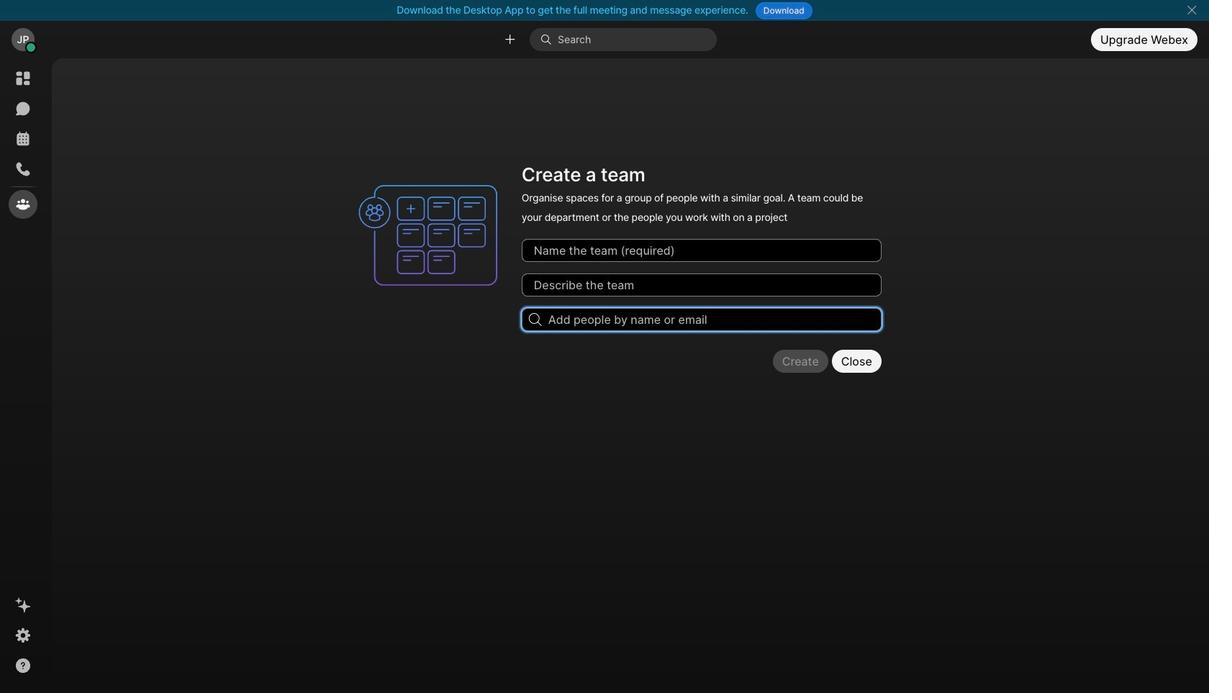 Task type: vqa. For each thing, say whether or not it's contained in the screenshot.
1st wrapper icon from the top
no



Task type: describe. For each thing, give the bounding box(es) containing it.
create a team image
[[352, 159, 513, 312]]

search_18 image
[[529, 313, 542, 326]]

Describe the team text field
[[522, 273, 882, 296]]

cancel_16 image
[[1186, 4, 1198, 16]]

Add people by name or email text field
[[522, 308, 882, 331]]



Task type: locate. For each thing, give the bounding box(es) containing it.
Name the team (required) text field
[[522, 239, 882, 262]]

webex tab list
[[9, 64, 37, 219]]

navigation
[[0, 58, 46, 693]]



